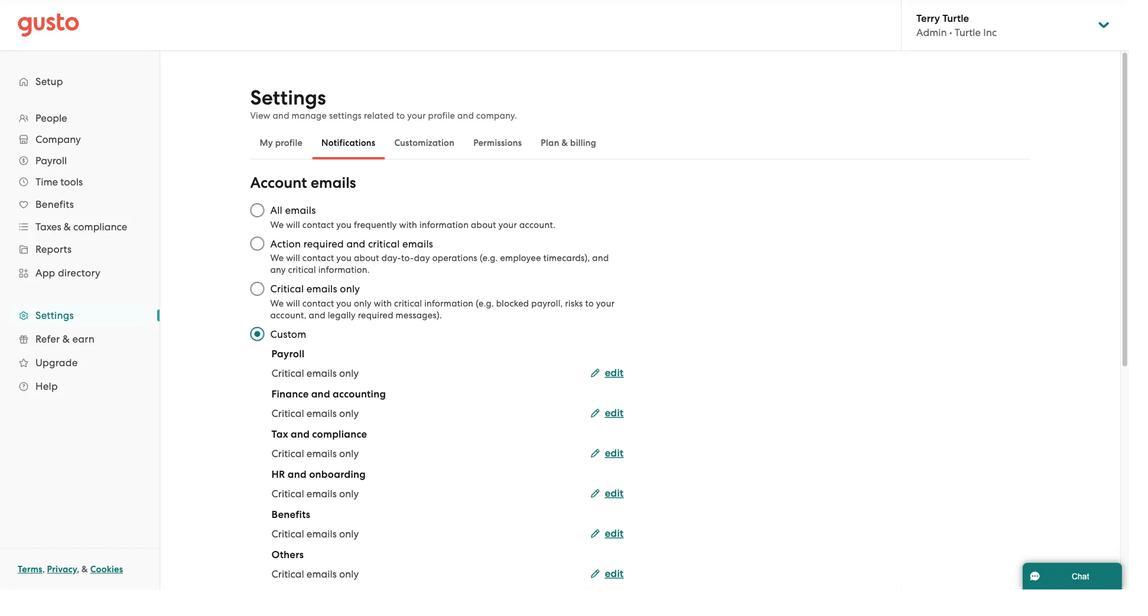 Task type: describe. For each thing, give the bounding box(es) containing it.
hr
[[272, 469, 285, 481]]

hr and onboarding
[[272, 469, 366, 481]]

critical emails only for payroll
[[272, 367, 359, 379]]

to inside we will contact you only with critical information (e.g. blocked payroll, risks to your account, and legally required messages).
[[585, 298, 594, 308]]

payroll,
[[531, 298, 563, 308]]

critical emails only for finance and accounting
[[272, 407, 359, 419]]

privacy link
[[47, 564, 77, 575]]

Action required and critical emails radio
[[244, 231, 270, 257]]

edit button for hr and onboarding
[[591, 487, 624, 501]]

finance and accounting
[[272, 388, 386, 400]]

tax and compliance
[[272, 428, 367, 441]]

edit for payroll
[[605, 367, 624, 379]]

compliance for taxes & compliance
[[73, 221, 127, 233]]

related
[[364, 111, 394, 121]]

refer
[[35, 333, 60, 345]]

plan & billing button
[[531, 129, 606, 157]]

contact for all
[[302, 220, 334, 230]]

critical down any
[[270, 283, 304, 295]]

& for earn
[[62, 333, 70, 345]]

& left the cookies at the left of page
[[82, 564, 88, 575]]

app directory link
[[12, 262, 148, 284]]

1 vertical spatial payroll
[[272, 348, 305, 360]]

day
[[414, 253, 430, 263]]

and inside we will contact you only with critical information (e.g. blocked payroll, risks to your account, and legally required messages).
[[309, 310, 325, 320]]

settings view and manage settings related to your profile and company.
[[250, 86, 517, 121]]

critical emails only for hr and onboarding
[[272, 488, 359, 500]]

employee
[[500, 253, 541, 263]]

app directory
[[35, 267, 100, 279]]

refer & earn
[[35, 333, 95, 345]]

blocked
[[496, 298, 529, 308]]

2 , from the left
[[77, 564, 79, 575]]

all emails
[[270, 204, 316, 216]]

we for critical
[[270, 298, 284, 308]]

help
[[35, 381, 58, 392]]

settings
[[329, 111, 362, 121]]

and right view at left top
[[273, 111, 289, 121]]

messages).
[[396, 310, 442, 320]]

payroll inside payroll dropdown button
[[35, 155, 67, 167]]

list containing people
[[0, 108, 160, 398]]

and right tax
[[291, 428, 310, 441]]

0 vertical spatial about
[[471, 220, 496, 230]]

taxes & compliance
[[35, 221, 127, 233]]

help link
[[12, 376, 148, 397]]

terms , privacy , & cookies
[[18, 564, 123, 575]]

account,
[[270, 310, 307, 320]]

only inside we will contact you only with critical information (e.g. blocked payroll, risks to your account, and legally required messages).
[[354, 298, 372, 308]]

critical for finance and accounting
[[272, 407, 304, 419]]

benefits link
[[12, 194, 148, 215]]

critical for tax and compliance
[[272, 448, 304, 459]]

earn
[[72, 333, 95, 345]]

critical emails only down information.
[[270, 283, 360, 295]]

plan
[[541, 138, 559, 148]]

action
[[270, 238, 301, 250]]

critical for hr and onboarding
[[272, 488, 304, 500]]

taxes & compliance button
[[12, 216, 148, 238]]

refer & earn link
[[12, 329, 148, 350]]

1 horizontal spatial your
[[499, 220, 517, 230]]

terry turtle admin • turtle inc
[[917, 12, 997, 38]]

payroll button
[[12, 150, 148, 171]]

and left the company.
[[457, 111, 474, 121]]

timecards),
[[543, 253, 590, 263]]

edit button for finance and accounting
[[591, 406, 624, 420]]

view
[[250, 111, 270, 121]]

app
[[35, 267, 55, 279]]

customization
[[394, 138, 455, 148]]

we will contact you about day-to-day operations (e.g. employee timecards), and any critical information.
[[270, 253, 609, 275]]

permissions button
[[464, 129, 531, 157]]

notifications button
[[312, 129, 385, 157]]

only for hr and onboarding
[[339, 488, 359, 500]]

inc
[[983, 26, 997, 38]]

Custom radio
[[244, 321, 270, 347]]

time tools
[[35, 176, 83, 188]]

edit button for tax and compliance
[[591, 446, 624, 461]]

risks
[[565, 298, 583, 308]]

day-
[[382, 253, 401, 263]]

reports link
[[12, 239, 148, 260]]

settings for settings view and manage settings related to your profile and company.
[[250, 86, 326, 110]]

0 vertical spatial required
[[304, 238, 344, 250]]

0 vertical spatial information
[[420, 220, 469, 230]]

terry
[[917, 12, 940, 24]]

accounting
[[333, 388, 386, 400]]

account emails
[[250, 174, 356, 192]]

setup link
[[12, 71, 148, 92]]

about inside "we will contact you about day-to-day operations (e.g. employee timecards), and any critical information."
[[354, 253, 379, 263]]

and down frequently
[[347, 238, 365, 250]]

benefits inside gusto navigation element
[[35, 199, 74, 210]]

your inside we will contact you only with critical information (e.g. blocked payroll, risks to your account, and legally required messages).
[[596, 298, 615, 308]]

to-
[[401, 253, 414, 263]]

permissions
[[473, 138, 522, 148]]

1 you from the top
[[336, 220, 352, 230]]

edit button for payroll
[[591, 366, 624, 380]]

taxes
[[35, 221, 61, 233]]

home image
[[18, 13, 79, 37]]

cookies button
[[90, 563, 123, 577]]

custom
[[270, 328, 306, 340]]

tools
[[60, 176, 83, 188]]

edit button for benefits
[[591, 527, 624, 541]]

upgrade
[[35, 357, 78, 369]]

my profile button
[[250, 129, 312, 157]]

edit button for others
[[591, 567, 624, 581]]

legally
[[328, 310, 356, 320]]

chat
[[1072, 572, 1089, 581]]

& for billing
[[562, 138, 568, 148]]

All emails radio
[[244, 197, 270, 223]]

to inside settings view and manage settings related to your profile and company.
[[396, 111, 405, 121]]

and right finance
[[311, 388, 330, 400]]

0 vertical spatial critical
[[368, 238, 400, 250]]

all
[[270, 204, 282, 216]]



Task type: locate. For each thing, give the bounding box(es) containing it.
notifications
[[322, 138, 375, 148]]

0 horizontal spatial profile
[[275, 138, 303, 148]]

edit
[[605, 367, 624, 379], [605, 407, 624, 419], [605, 447, 624, 459], [605, 488, 624, 500], [605, 528, 624, 540], [605, 568, 624, 580]]

you for only
[[336, 298, 352, 308]]

1 vertical spatial compliance
[[312, 428, 367, 441]]

Critical emails only radio
[[244, 276, 270, 302]]

we for all
[[270, 220, 284, 230]]

edit for benefits
[[605, 528, 624, 540]]

critical emails only down the 'hr and onboarding'
[[272, 488, 359, 500]]

turtle right •
[[955, 26, 981, 38]]

contact for action
[[302, 253, 334, 263]]

will for critical
[[286, 298, 300, 308]]

profile
[[428, 111, 455, 121], [275, 138, 303, 148]]

and left legally
[[309, 310, 325, 320]]

0 vertical spatial (e.g.
[[480, 253, 498, 263]]

compliance for tax and compliance
[[312, 428, 367, 441]]

3 contact from the top
[[302, 298, 334, 308]]

information up operations
[[420, 220, 469, 230]]

only for tax and compliance
[[339, 448, 359, 459]]

required inside we will contact you only with critical information (e.g. blocked payroll, risks to your account, and legally required messages).
[[358, 310, 393, 320]]

0 horizontal spatial with
[[374, 298, 392, 308]]

your inside settings view and manage settings related to your profile and company.
[[407, 111, 426, 121]]

tax
[[272, 428, 288, 441]]

settings link
[[12, 305, 148, 326]]

4 edit from the top
[[605, 488, 624, 500]]

2 we from the top
[[270, 253, 284, 263]]

0 horizontal spatial your
[[407, 111, 426, 121]]

about down 'action required and critical emails'
[[354, 253, 379, 263]]

frequently
[[354, 220, 397, 230]]

1 vertical spatial settings
[[35, 310, 74, 321]]

your up customization on the left
[[407, 111, 426, 121]]

& left earn
[[62, 333, 70, 345]]

0 horizontal spatial about
[[354, 253, 379, 263]]

with down day-
[[374, 298, 392, 308]]

2 horizontal spatial your
[[596, 298, 615, 308]]

critical down finance
[[272, 407, 304, 419]]

0 vertical spatial you
[[336, 220, 352, 230]]

4 edit button from the top
[[591, 487, 624, 501]]

2 vertical spatial your
[[596, 298, 615, 308]]

company
[[35, 134, 81, 145]]

compliance inside taxes & compliance dropdown button
[[73, 221, 127, 233]]

5 edit button from the top
[[591, 527, 624, 541]]

critical
[[368, 238, 400, 250], [288, 265, 316, 275], [394, 298, 422, 308]]

3 edit from the top
[[605, 447, 624, 459]]

edit for others
[[605, 568, 624, 580]]

to
[[396, 111, 405, 121], [585, 298, 594, 308]]

only for benefits
[[339, 528, 359, 540]]

settings inside settings view and manage settings related to your profile and company.
[[250, 86, 326, 110]]

0 vertical spatial turtle
[[943, 12, 969, 24]]

gusto navigation element
[[0, 51, 160, 417]]

will
[[286, 220, 300, 230], [286, 253, 300, 263], [286, 298, 300, 308]]

critical up 'messages).'
[[394, 298, 422, 308]]

(e.g. inside we will contact you only with critical information (e.g. blocked payroll, risks to your account, and legally required messages).
[[476, 298, 494, 308]]

(e.g. left the blocked
[[476, 298, 494, 308]]

turtle up •
[[943, 12, 969, 24]]

0 vertical spatial payroll
[[35, 155, 67, 167]]

people button
[[12, 108, 148, 129]]

1 vertical spatial will
[[286, 253, 300, 263]]

to right risks
[[585, 298, 594, 308]]

0 vertical spatial settings
[[250, 86, 326, 110]]

to right related
[[396, 111, 405, 121]]

settings up the manage
[[250, 86, 326, 110]]

upgrade link
[[12, 352, 148, 373]]

critical up 'others'
[[272, 528, 304, 540]]

payroll down "custom"
[[272, 348, 305, 360]]

1 horizontal spatial with
[[399, 220, 417, 230]]

your left account.
[[499, 220, 517, 230]]

information.
[[318, 265, 370, 275]]

setup
[[35, 76, 63, 87]]

information inside we will contact you only with critical information (e.g. blocked payroll, risks to your account, and legally required messages).
[[424, 298, 474, 308]]

your right risks
[[596, 298, 615, 308]]

0 horizontal spatial settings
[[35, 310, 74, 321]]

company.
[[476, 111, 517, 121]]

required up information.
[[304, 238, 344, 250]]

(e.g.
[[480, 253, 498, 263], [476, 298, 494, 308]]

with for all emails
[[399, 220, 417, 230]]

compliance down benefits link
[[73, 221, 127, 233]]

1 horizontal spatial payroll
[[272, 348, 305, 360]]

will down action
[[286, 253, 300, 263]]

edit button
[[591, 366, 624, 380], [591, 406, 624, 420], [591, 446, 624, 461], [591, 487, 624, 501], [591, 527, 624, 541], [591, 567, 624, 581]]

will up account,
[[286, 298, 300, 308]]

3 edit button from the top
[[591, 446, 624, 461]]

1 horizontal spatial ,
[[77, 564, 79, 575]]

my
[[260, 138, 273, 148]]

only for others
[[339, 568, 359, 580]]

3 we from the top
[[270, 298, 284, 308]]

terms
[[18, 564, 42, 575]]

1 vertical spatial information
[[424, 298, 474, 308]]

you inside we will contact you only with critical information (e.g. blocked payroll, risks to your account, and legally required messages).
[[336, 298, 352, 308]]

account
[[250, 174, 307, 192]]

1 vertical spatial turtle
[[955, 26, 981, 38]]

0 horizontal spatial ,
[[42, 564, 45, 575]]

with for critical emails only
[[374, 298, 392, 308]]

reports
[[35, 243, 72, 255]]

settings inside gusto navigation element
[[35, 310, 74, 321]]

benefits up 'others'
[[272, 509, 310, 521]]

(e.g. inside "we will contact you about day-to-day operations (e.g. employee timecards), and any critical information."
[[480, 253, 498, 263]]

1 vertical spatial required
[[358, 310, 393, 320]]

only for finance and accounting
[[339, 407, 359, 419]]

profile up customization button
[[428, 111, 455, 121]]

1 vertical spatial profile
[[275, 138, 303, 148]]

0 vertical spatial to
[[396, 111, 405, 121]]

critical down tax
[[272, 448, 304, 459]]

, left privacy link
[[42, 564, 45, 575]]

2 edit button from the top
[[591, 406, 624, 420]]

critical up finance
[[272, 367, 304, 379]]

0 horizontal spatial to
[[396, 111, 405, 121]]

contact up legally
[[302, 298, 334, 308]]

1 will from the top
[[286, 220, 300, 230]]

1 horizontal spatial about
[[471, 220, 496, 230]]

and inside "we will contact you about day-to-day operations (e.g. employee timecards), and any critical information."
[[592, 253, 609, 263]]

1 horizontal spatial to
[[585, 298, 594, 308]]

0 vertical spatial benefits
[[35, 199, 74, 210]]

& right plan
[[562, 138, 568, 148]]

1 horizontal spatial benefits
[[272, 509, 310, 521]]

list
[[0, 108, 160, 398]]

0 vertical spatial contact
[[302, 220, 334, 230]]

critical emails only for others
[[272, 568, 359, 580]]

critical for others
[[272, 568, 304, 580]]

contact inside we will contact you only with critical information (e.g. blocked payroll, risks to your account, and legally required messages).
[[302, 298, 334, 308]]

billing
[[570, 138, 596, 148]]

2 will from the top
[[286, 253, 300, 263]]

will for action
[[286, 253, 300, 263]]

& right taxes
[[64, 221, 71, 233]]

edit for hr and onboarding
[[605, 488, 624, 500]]

•
[[949, 26, 952, 38]]

compliance up 'onboarding'
[[312, 428, 367, 441]]

critical
[[270, 283, 304, 295], [272, 367, 304, 379], [272, 407, 304, 419], [272, 448, 304, 459], [272, 488, 304, 500], [272, 528, 304, 540], [272, 568, 304, 580]]

1 vertical spatial your
[[499, 220, 517, 230]]

we inside "we will contact you about day-to-day operations (e.g. employee timecards), and any critical information."
[[270, 253, 284, 263]]

finance
[[272, 388, 309, 400]]

others
[[272, 549, 304, 561]]

any
[[270, 265, 286, 275]]

0 horizontal spatial benefits
[[35, 199, 74, 210]]

your
[[407, 111, 426, 121], [499, 220, 517, 230], [596, 298, 615, 308]]

(e.g. left employee at the top
[[480, 253, 498, 263]]

onboarding
[[309, 469, 366, 481]]

action required and critical emails
[[270, 238, 433, 250]]

2 vertical spatial we
[[270, 298, 284, 308]]

will inside "we will contact you about day-to-day operations (e.g. employee timecards), and any critical information."
[[286, 253, 300, 263]]

payroll
[[35, 155, 67, 167], [272, 348, 305, 360]]

critical emails only for tax and compliance
[[272, 448, 359, 459]]

settings
[[250, 86, 326, 110], [35, 310, 74, 321]]

will down all emails
[[286, 220, 300, 230]]

we for action
[[270, 253, 284, 263]]

1 horizontal spatial compliance
[[312, 428, 367, 441]]

1 vertical spatial to
[[585, 298, 594, 308]]

operations
[[432, 253, 477, 263]]

company button
[[12, 129, 148, 150]]

critical down the hr
[[272, 488, 304, 500]]

chat button
[[1023, 563, 1122, 590]]

0 vertical spatial with
[[399, 220, 417, 230]]

compliance
[[73, 221, 127, 233], [312, 428, 367, 441]]

contact down all emails
[[302, 220, 334, 230]]

& inside refer & earn link
[[62, 333, 70, 345]]

cookies
[[90, 564, 123, 575]]

profile inside "my profile" button
[[275, 138, 303, 148]]

0 vertical spatial we
[[270, 220, 284, 230]]

1 horizontal spatial required
[[358, 310, 393, 320]]

critical inside we will contact you only with critical information (e.g. blocked payroll, risks to your account, and legally required messages).
[[394, 298, 422, 308]]

0 vertical spatial profile
[[428, 111, 455, 121]]

we inside we will contact you only with critical information (e.g. blocked payroll, risks to your account, and legally required messages).
[[270, 298, 284, 308]]

0 horizontal spatial payroll
[[35, 155, 67, 167]]

1 edit from the top
[[605, 367, 624, 379]]

critical emails only down tax and compliance in the bottom left of the page
[[272, 448, 359, 459]]

2 you from the top
[[336, 253, 352, 263]]

0 horizontal spatial compliance
[[73, 221, 127, 233]]

1 , from the left
[[42, 564, 45, 575]]

with
[[399, 220, 417, 230], [374, 298, 392, 308]]

edit for finance and accounting
[[605, 407, 624, 419]]

3 you from the top
[[336, 298, 352, 308]]

critical down 'others'
[[272, 568, 304, 580]]

required
[[304, 238, 344, 250], [358, 310, 393, 320]]

profile inside settings view and manage settings related to your profile and company.
[[428, 111, 455, 121]]

1 horizontal spatial settings
[[250, 86, 326, 110]]

we down all at the left top of the page
[[270, 220, 284, 230]]

1 we from the top
[[270, 220, 284, 230]]

with right frequently
[[399, 220, 417, 230]]

2 contact from the top
[[302, 253, 334, 263]]

1 edit button from the top
[[591, 366, 624, 380]]

we will contact you frequently with information about your account.
[[270, 220, 556, 230]]

will inside we will contact you only with critical information (e.g. blocked payroll, risks to your account, and legally required messages).
[[286, 298, 300, 308]]

1 horizontal spatial profile
[[428, 111, 455, 121]]

information
[[420, 220, 469, 230], [424, 298, 474, 308]]

critical for payroll
[[272, 367, 304, 379]]

manage
[[292, 111, 327, 121]]

critical emails only up finance and accounting
[[272, 367, 359, 379]]

critical emails only up 'others'
[[272, 528, 359, 540]]

time
[[35, 176, 58, 188]]

settings for settings
[[35, 310, 74, 321]]

& for compliance
[[64, 221, 71, 233]]

contact for critical
[[302, 298, 334, 308]]

benefits down time tools
[[35, 199, 74, 210]]

critical inside "we will contact you about day-to-day operations (e.g. employee timecards), and any critical information."
[[288, 265, 316, 275]]

time tools button
[[12, 171, 148, 193]]

customization button
[[385, 129, 464, 157]]

critical emails only down 'others'
[[272, 568, 359, 580]]

critical up day-
[[368, 238, 400, 250]]

with inside we will contact you only with critical information (e.g. blocked payroll, risks to your account, and legally required messages).
[[374, 298, 392, 308]]

you inside "we will contact you about day-to-day operations (e.g. employee timecards), and any critical information."
[[336, 253, 352, 263]]

directory
[[58, 267, 100, 279]]

profile right my
[[275, 138, 303, 148]]

contact up information.
[[302, 253, 334, 263]]

2 vertical spatial you
[[336, 298, 352, 308]]

1 vertical spatial with
[[374, 298, 392, 308]]

1 vertical spatial (e.g.
[[476, 298, 494, 308]]

required right legally
[[358, 310, 393, 320]]

people
[[35, 112, 67, 124]]

we up any
[[270, 253, 284, 263]]

privacy
[[47, 564, 77, 575]]

edit for tax and compliance
[[605, 447, 624, 459]]

6 edit button from the top
[[591, 567, 624, 581]]

critical emails only up tax and compliance in the bottom left of the page
[[272, 407, 359, 419]]

0 vertical spatial your
[[407, 111, 426, 121]]

6 edit from the top
[[605, 568, 624, 580]]

, left the cookies at the left of page
[[77, 564, 79, 575]]

and right timecards),
[[592, 253, 609, 263]]

2 vertical spatial contact
[[302, 298, 334, 308]]

only for payroll
[[339, 367, 359, 379]]

1 vertical spatial critical
[[288, 265, 316, 275]]

0 horizontal spatial required
[[304, 238, 344, 250]]

terms link
[[18, 564, 42, 575]]

we up account,
[[270, 298, 284, 308]]

& inside plan & billing button
[[562, 138, 568, 148]]

1 vertical spatial benefits
[[272, 509, 310, 521]]

,
[[42, 564, 45, 575], [77, 564, 79, 575]]

contact
[[302, 220, 334, 230], [302, 253, 334, 263], [302, 298, 334, 308]]

you
[[336, 220, 352, 230], [336, 253, 352, 263], [336, 298, 352, 308]]

settings up refer
[[35, 310, 74, 321]]

you up 'action required and critical emails'
[[336, 220, 352, 230]]

critical for benefits
[[272, 528, 304, 540]]

& inside taxes & compliance dropdown button
[[64, 221, 71, 233]]

contact inside "we will contact you about day-to-day operations (e.g. employee timecards), and any critical information."
[[302, 253, 334, 263]]

my profile
[[260, 138, 303, 148]]

critical right any
[[288, 265, 316, 275]]

and right the hr
[[288, 469, 307, 481]]

and
[[273, 111, 289, 121], [457, 111, 474, 121], [347, 238, 365, 250], [592, 253, 609, 263], [309, 310, 325, 320], [311, 388, 330, 400], [291, 428, 310, 441], [288, 469, 307, 481]]

3 will from the top
[[286, 298, 300, 308]]

1 vertical spatial about
[[354, 253, 379, 263]]

benefits
[[35, 199, 74, 210], [272, 509, 310, 521]]

2 vertical spatial will
[[286, 298, 300, 308]]

you for and
[[336, 253, 352, 263]]

we will contact you only with critical information (e.g. blocked payroll, risks to your account, and legally required messages).
[[270, 298, 615, 320]]

5 edit from the top
[[605, 528, 624, 540]]

will for all
[[286, 220, 300, 230]]

critical emails only for benefits
[[272, 528, 359, 540]]

plan & billing
[[541, 138, 596, 148]]

0 vertical spatial compliance
[[73, 221, 127, 233]]

1 vertical spatial contact
[[302, 253, 334, 263]]

settings tabs tab list
[[250, 126, 1030, 160]]

payroll up time
[[35, 155, 67, 167]]

1 vertical spatial you
[[336, 253, 352, 263]]

1 contact from the top
[[302, 220, 334, 230]]

0 vertical spatial will
[[286, 220, 300, 230]]

&
[[562, 138, 568, 148], [64, 221, 71, 233], [62, 333, 70, 345], [82, 564, 88, 575]]

1 vertical spatial we
[[270, 253, 284, 263]]

account.
[[519, 220, 556, 230]]

admin
[[917, 26, 947, 38]]

about up operations
[[471, 220, 496, 230]]

2 edit from the top
[[605, 407, 624, 419]]

you up legally
[[336, 298, 352, 308]]

2 vertical spatial critical
[[394, 298, 422, 308]]

information up 'messages).'
[[424, 298, 474, 308]]

you up information.
[[336, 253, 352, 263]]



Task type: vqa. For each thing, say whether or not it's contained in the screenshot.
the "Terry Turtle Admin • Turtle Inc"
yes



